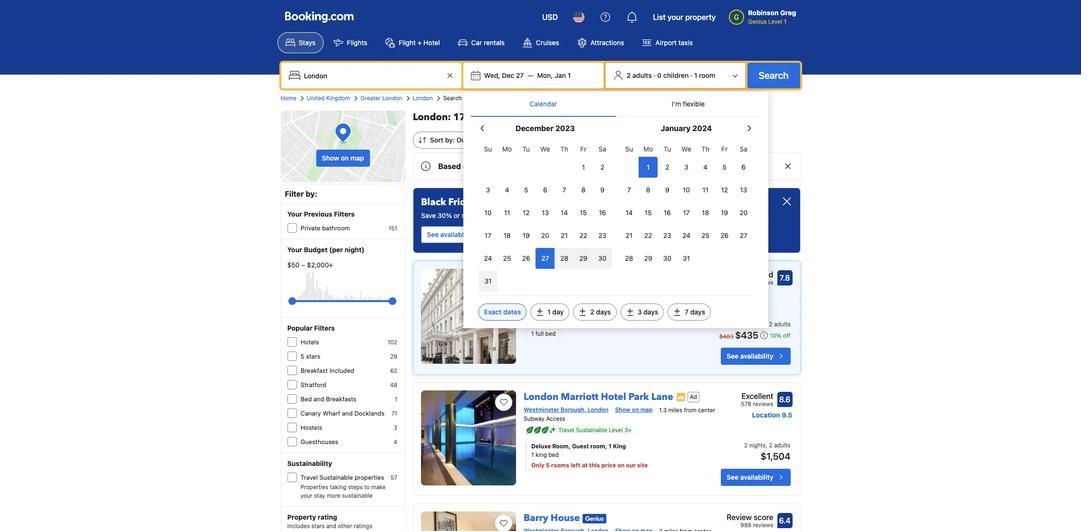Task type: describe. For each thing, give the bounding box(es) containing it.
71
[[391, 410, 397, 417]]

30 for 30 option
[[598, 254, 607, 262]]

11 for 11 option
[[504, 209, 510, 217]]

8 January 2024 checkbox
[[639, 180, 658, 201]]

nights for 2 nights , 2 adults
[[749, 321, 766, 328]]

30 January 2024 checkbox
[[658, 248, 677, 269]]

bed
[[301, 395, 312, 403]]

black
[[421, 196, 446, 209]]

26 for 26 checkbox
[[522, 254, 530, 262]]

16 for 16 december 2023 option
[[599, 209, 606, 217]]

17 for the 17 december 2023 checkbox
[[485, 231, 491, 239]]

show on map inside button
[[322, 154, 364, 162]]

lancaster gate hotel link
[[524, 265, 619, 282]]

1 · from the left
[[653, 71, 656, 79]]

map inside button
[[350, 154, 364, 162]]

stay inside properties taking steps to make your stay more sustainable
[[314, 492, 325, 499]]

2 8 from the left
[[646, 186, 650, 194]]

london down london marriott hotel park lane
[[588, 406, 608, 413]]

airport
[[655, 38, 677, 47]]

london:
[[413, 111, 451, 124]]

1 8 from the left
[[581, 186, 585, 194]]

5 December 2023 checkbox
[[517, 180, 536, 201]]

17 for 17 january 2024 option
[[683, 209, 690, 217]]

25 for 25 checkbox
[[503, 254, 511, 262]]

20 January 2024 checkbox
[[734, 202, 753, 223]]

room,
[[552, 443, 570, 450]]

26 January 2024 checkbox
[[715, 225, 734, 246]]

access
[[546, 415, 565, 423]]

5 down hotels on the bottom left of the page
[[301, 353, 304, 360]]

0 vertical spatial 27
[[516, 71, 524, 79]]

flexible
[[683, 100, 705, 108]]

when
[[479, 211, 496, 220]]

1 left king on the right bottom
[[609, 443, 611, 450]]

rating
[[318, 513, 337, 521]]

(per
[[329, 246, 343, 254]]

adults for 2 nights , 2 adults $1,504
[[774, 442, 790, 449]]

bathroom
[[322, 224, 350, 232]]

days for 3 days
[[643, 308, 658, 316]]

1 vertical spatial and
[[342, 410, 353, 417]]

14 December 2023 checkbox
[[555, 202, 574, 223]]

usd
[[542, 13, 558, 21]]

your account menu robinson greg genius level 1 element
[[729, 4, 800, 26]]

level inside the robinson greg genius level 1
[[768, 18, 782, 25]]

airport taxis
[[655, 38, 693, 47]]

2 vertical spatial sustainable
[[319, 474, 353, 481]]

night)
[[345, 246, 364, 254]]

$2,000+
[[307, 261, 333, 269]]

10 for 10 january 2024 checkbox
[[683, 186, 690, 194]]

1.3 miles from center subway access
[[524, 407, 715, 423]]

london marriott hotel park lane
[[524, 390, 673, 403]]

review
[[727, 513, 752, 522]]

10 for 10 checkbox
[[484, 209, 492, 217]]

this
[[589, 462, 600, 469]]

stays link
[[277, 32, 324, 53]]

27 December 2023 checkbox
[[536, 248, 555, 269]]

21 for 21 december 2023 option
[[561, 231, 568, 239]]

1 inside 1 january 2024 option
[[647, 163, 650, 171]]

11 January 2024 checkbox
[[696, 180, 715, 201]]

bed inside the deluxe room, guest room, 1 king 1 king bed only 5 rooms left at this price on our site
[[548, 452, 559, 459]]

taking
[[330, 484, 346, 491]]

19 for 19 option
[[721, 209, 728, 217]]

see for double room 1 full bed
[[727, 352, 738, 360]]

26 for 26 option
[[720, 231, 729, 239]]

properties
[[301, 484, 328, 491]]

list your property link
[[647, 6, 721, 29]]

see availability link for deluxe room, guest room, 1 king 1 king bed only 5 rooms left at this price on our site
[[721, 469, 790, 486]]

0 horizontal spatial 4
[[394, 439, 397, 446]]

based
[[438, 162, 461, 171]]

price
[[601, 462, 616, 469]]

12 for 12 january 2024 option
[[721, 186, 728, 194]]

show on map button
[[316, 150, 370, 167]]

hotel for marriott
[[601, 390, 626, 403]]

more inside properties taking steps to make your stay more sustainable
[[327, 492, 340, 499]]

see availability for deluxe room, guest room, 1 king 1 king bed only 5 rooms left at this price on our site
[[727, 473, 773, 482]]

6 for 6 checkbox on the top of page
[[741, 163, 746, 171]]

adults for 2 nights , 2 adults
[[774, 321, 790, 328]]

travel sustainable level 3+ for room,
[[558, 427, 632, 434]]

6.4
[[779, 517, 790, 525]]

151
[[388, 225, 397, 232]]

wharf
[[323, 410, 340, 417]]

ad
[[690, 394, 697, 401]]

1 left the day
[[547, 308, 551, 316]]

57
[[390, 474, 397, 481]]

search for search results
[[443, 95, 462, 102]]

make
[[371, 484, 386, 491]]

docklands
[[354, 410, 385, 417]]

2 horizontal spatial 7
[[685, 308, 689, 316]]

30 for 30 checkbox
[[663, 254, 671, 262]]

level for deluxe room, guest room, 1 king
[[609, 427, 623, 434]]

1 horizontal spatial map
[[640, 406, 652, 413]]

2 January 2024 checkbox
[[658, 157, 677, 178]]

24 December 2023 checkbox
[[478, 248, 498, 269]]

0 vertical spatial our
[[668, 162, 681, 171]]

sustainability
[[287, 459, 332, 468]]

0 horizontal spatial and
[[314, 395, 324, 403]]

off
[[783, 332, 790, 339]]

lancaster gate hotel image
[[421, 269, 516, 364]]

988
[[740, 522, 751, 529]]

19 for 19 checkbox
[[523, 231, 530, 239]]

2 inside button
[[627, 71, 631, 79]]

availability for deluxe room, guest room, 1 king 1 king bed only 5 rooms left at this price on our site
[[740, 473, 773, 482]]

26 December 2023 checkbox
[[517, 248, 536, 269]]

good element
[[733, 269, 773, 280]]

excellent
[[741, 392, 773, 400]]

at
[[582, 462, 588, 469]]

flights link
[[325, 32, 375, 53]]

reviews for excellent
[[753, 400, 773, 408]]

home
[[281, 95, 296, 102]]

4 for 4 december 2023 checkbox
[[505, 186, 509, 194]]

23 December 2023 checkbox
[[593, 225, 612, 246]]

20 for 20 option
[[740, 209, 748, 217]]

30 cell
[[593, 246, 612, 269]]

travel for room,
[[558, 427, 574, 434]]

2 inside option
[[665, 163, 669, 171]]

3 up deals
[[486, 186, 490, 194]]

18 for 18 december 2023 option
[[503, 231, 511, 239]]

15 for 15 checkbox
[[580, 209, 587, 217]]

28 January 2024 checkbox
[[620, 248, 639, 269]]

property rating includes stars and other ratings
[[287, 513, 372, 530]]

2 up $1,504 at the bottom right
[[769, 442, 772, 449]]

2 14 from the left
[[625, 209, 633, 217]]

exact
[[484, 308, 502, 316]]

2 · from the left
[[690, 71, 692, 79]]

location
[[752, 411, 780, 419]]

we for december
[[540, 145, 550, 153]]

properties for 178
[[474, 111, 522, 124]]

london up london:
[[413, 95, 433, 102]]

flights
[[347, 38, 367, 47]]

travel for room
[[558, 305, 574, 313]]

2 nights , 2 adults $1,504
[[744, 442, 790, 462]]

24 for 24 december 2023 option
[[484, 254, 492, 262]]

barry house
[[524, 512, 580, 525]]

filters,
[[492, 162, 516, 171]]

calendar
[[530, 100, 557, 108]]

save
[[421, 211, 436, 220]]

properties for sustainable
[[355, 474, 384, 481]]

9 January 2024 checkbox
[[658, 180, 677, 201]]

7 December 2023 checkbox
[[555, 180, 574, 201]]

–
[[301, 261, 305, 269]]

12 December 2023 checkbox
[[517, 202, 536, 223]]

25 December 2023 checkbox
[[498, 248, 517, 269]]

20 December 2023 checkbox
[[536, 225, 555, 246]]

16 December 2023 checkbox
[[593, 202, 612, 223]]

21 December 2023 checkbox
[[555, 225, 574, 246]]

1 inside double room 1 full bed
[[531, 330, 534, 337]]

deals
[[470, 230, 486, 239]]

29,
[[563, 211, 573, 220]]

1 vertical spatial show on map
[[615, 406, 652, 413]]

location 9.5
[[752, 411, 792, 419]]

tu for january
[[664, 145, 671, 153]]

23 for 23 option
[[598, 231, 606, 239]]

25 for 25 january 2024 checkbox
[[701, 231, 709, 239]]

5 inside option
[[524, 186, 528, 194]]

48
[[390, 382, 397, 389]]

12 for '12 december 2023' checkbox
[[523, 209, 530, 217]]

1 vertical spatial your
[[474, 162, 490, 171]]

1 horizontal spatial show
[[615, 406, 630, 413]]

guesthouses
[[301, 438, 338, 446]]

$1,504
[[761, 451, 790, 462]]

0 vertical spatial your
[[668, 13, 683, 21]]

more inside black friday deals save 30% or more when you book before nov 29, 2023
[[462, 211, 477, 220]]

3 left '4' checkbox
[[684, 163, 688, 171]]

0 vertical spatial 2023
[[555, 124, 575, 133]]

7 January 2024 checkbox
[[620, 180, 639, 201]]

27 for 27 'option'
[[541, 254, 549, 262]]

tu for december
[[522, 145, 530, 153]]

review score 988 reviews
[[727, 513, 773, 529]]

su for january
[[625, 145, 633, 153]]

your for your previous filters
[[287, 210, 302, 218]]

0 vertical spatial filters
[[334, 210, 355, 218]]

2 up double room link
[[590, 308, 594, 316]]

nights for 2 nights , 2 adults $1,504
[[749, 442, 766, 449]]

your budget (per night)
[[287, 246, 364, 254]]

canary
[[301, 410, 321, 417]]

23 for 23 january 2024 option
[[663, 231, 671, 239]]

1 right the "jan"
[[568, 71, 571, 79]]

kingdom
[[326, 95, 350, 102]]

fr for 2024
[[721, 145, 728, 153]]

1 horizontal spatial stay
[[582, 162, 598, 171]]

children
[[663, 71, 689, 79]]

21 for 21 january 2024 option
[[626, 231, 633, 239]]

0 vertical spatial stars
[[306, 353, 320, 360]]

scored 8.6 element
[[777, 392, 792, 407]]

availability for double room 1 full bed
[[740, 352, 773, 360]]

double room 1 full bed
[[531, 322, 569, 337]]

london link
[[413, 94, 433, 103]]

london right greater
[[382, 95, 402, 102]]

double
[[531, 322, 551, 329]]

19 January 2024 checkbox
[[715, 202, 734, 223]]

westminster borough, london
[[524, 406, 608, 413]]

18 for 18 option
[[702, 209, 709, 217]]

good
[[754, 270, 773, 279]]

6 December 2023 checkbox
[[536, 180, 555, 201]]

hotel for +
[[423, 38, 440, 47]]

to inside properties taking steps to make your stay more sustainable
[[364, 484, 370, 491]]

2 down 578
[[744, 442, 748, 449]]

2 vertical spatial travel
[[301, 474, 318, 481]]

10 January 2024 checkbox
[[677, 180, 696, 201]]

room
[[699, 71, 715, 79]]

included
[[330, 367, 354, 374]]

18 January 2024 checkbox
[[696, 202, 715, 223]]

calendar button
[[471, 92, 616, 116]]

travel sustainable properties
[[301, 474, 384, 481]]

21 January 2024 checkbox
[[620, 225, 639, 246]]

london up westminster at the bottom of the page
[[524, 390, 558, 403]]

17 December 2023 checkbox
[[478, 225, 498, 246]]

found
[[524, 111, 552, 124]]

0 horizontal spatial 29
[[390, 353, 397, 360]]

16 January 2024 checkbox
[[658, 202, 677, 223]]

and inside property rating includes stars and other ratings
[[326, 523, 336, 530]]

15 January 2024 checkbox
[[639, 202, 658, 223]]

10% off
[[770, 332, 790, 339]]

su for december
[[484, 145, 492, 153]]

united kingdom link
[[307, 94, 350, 103]]

2 December 2023 checkbox
[[593, 157, 612, 178]]

0 vertical spatial to
[[573, 162, 581, 171]]

7 days
[[685, 308, 705, 316]]

31 for '31' option
[[683, 254, 690, 262]]

31 December 2023 checkbox
[[478, 271, 498, 292]]

lancaster
[[524, 269, 568, 282]]

5 inside option
[[722, 163, 726, 171]]

guest
[[572, 443, 589, 450]]

booking.com image
[[285, 11, 353, 23]]

top
[[470, 136, 481, 144]]

28 for 27
[[560, 254, 568, 262]]

4 January 2024 checkbox
[[696, 157, 715, 178]]

8 December 2023 checkbox
[[574, 180, 593, 201]]

united
[[307, 95, 325, 102]]

usd button
[[536, 6, 564, 29]]

stars inside property rating includes stars and other ratings
[[311, 523, 325, 530]]

breakfast included
[[301, 367, 354, 374]]

on inside the deluxe room, guest room, 1 king 1 king bed only 5 rooms left at this price on our site
[[617, 462, 625, 469]]

13 for 13 "option"
[[542, 209, 549, 217]]

fr for 2023
[[580, 145, 586, 153]]

, for 2 nights , 2 adults $1,504
[[766, 442, 767, 449]]

mo for december
[[502, 145, 512, 153]]

budget
[[304, 246, 328, 254]]

are
[[600, 162, 612, 171]]

62
[[390, 367, 397, 374]]

14 January 2024 checkbox
[[620, 202, 639, 223]]

hotel for gate
[[594, 269, 619, 282]]

see available deals button
[[421, 226, 492, 243]]



Task type: vqa. For each thing, say whether or not it's contained in the screenshot.


Task type: locate. For each thing, give the bounding box(es) containing it.
mo up 1 cell
[[643, 145, 653, 153]]

0 vertical spatial availability
[[740, 352, 773, 360]]

by: for sort
[[445, 136, 455, 144]]

list your property
[[653, 13, 716, 21]]

28 inside checkbox
[[625, 254, 633, 262]]

3 down the 71
[[394, 424, 397, 431]]

0 horizontal spatial 28
[[560, 254, 568, 262]]

2 , from the top
[[766, 442, 767, 449]]

other
[[338, 523, 352, 530]]

178
[[453, 111, 472, 124]]

1 see availability from the top
[[727, 352, 773, 360]]

see availability down $435
[[727, 352, 773, 360]]

2 availability from the top
[[740, 473, 773, 482]]

2023 inside black friday deals save 30% or more when you book before nov 29, 2023
[[575, 211, 591, 220]]

1 horizontal spatial 10
[[683, 186, 690, 194]]

11 December 2023 checkbox
[[498, 202, 517, 223]]

18 left 19 option
[[702, 209, 709, 217]]

list
[[653, 13, 666, 21]]

2 sa from the left
[[740, 145, 747, 153]]

adults inside button
[[632, 71, 652, 79]]

good 13,339 reviews
[[733, 270, 773, 286]]

0 vertical spatial search
[[759, 70, 789, 81]]

2 horizontal spatial 27
[[740, 231, 747, 239]]

29
[[579, 254, 587, 262], [644, 254, 652, 262], [390, 353, 397, 360]]

13 left nov
[[542, 209, 549, 217]]

by: right filter
[[306, 190, 317, 198]]

by: for filter
[[306, 190, 317, 198]]

8 right 7 checkbox
[[581, 186, 585, 194]]

1 horizontal spatial tu
[[664, 145, 671, 153]]

sa up 6 checkbox on the top of page
[[740, 145, 747, 153]]

group
[[292, 294, 393, 309]]

greater london
[[360, 95, 402, 102]]

2 days from the left
[[643, 308, 658, 316]]

1 horizontal spatial our
[[668, 162, 681, 171]]

show
[[322, 154, 339, 162], [615, 406, 630, 413]]

sa for 2023
[[599, 145, 606, 153]]

1 23 from the left
[[598, 231, 606, 239]]

24 left 25 january 2024 checkbox
[[682, 231, 690, 239]]

2 horizontal spatial and
[[342, 410, 353, 417]]

stay left are
[[582, 162, 598, 171]]

2023 right 29,
[[575, 211, 591, 220]]

1 nights from the top
[[749, 321, 766, 328]]

0 horizontal spatial 21
[[561, 231, 568, 239]]

1 horizontal spatial 19
[[721, 209, 728, 217]]

2 reviews from the top
[[753, 400, 773, 408]]

we for january
[[681, 145, 691, 153]]

10 December 2023 checkbox
[[478, 202, 498, 223]]

2 9 from the left
[[665, 186, 669, 194]]

25 January 2024 checkbox
[[696, 225, 715, 246]]

23 January 2024 checkbox
[[658, 225, 677, 246]]

popular filters
[[287, 324, 335, 332]]

reviews for good
[[753, 279, 773, 286]]

15 for 15 january 2024 checkbox
[[645, 209, 652, 217]]

see up review
[[727, 473, 738, 482]]

24 inside option
[[484, 254, 492, 262]]

0 horizontal spatial 14
[[561, 209, 568, 217]]

1 we from the left
[[540, 145, 550, 153]]

days for 2 days
[[596, 308, 611, 316]]

9 December 2023 checkbox
[[593, 180, 612, 201]]

level up double room link
[[609, 305, 623, 313]]

10 inside checkbox
[[683, 186, 690, 194]]

2 nights from the top
[[749, 442, 766, 449]]

31 January 2024 checkbox
[[677, 248, 696, 269]]

1 28 from the left
[[560, 254, 568, 262]]

31 right 30 checkbox
[[683, 254, 690, 262]]

1 cell
[[639, 155, 658, 178]]

19 inside option
[[721, 209, 728, 217]]

0 horizontal spatial 20
[[541, 231, 549, 239]]

1 horizontal spatial by:
[[445, 136, 455, 144]]

wed, dec 27 — mon, jan 1
[[484, 71, 571, 79]]

·
[[653, 71, 656, 79], [690, 71, 692, 79]]

your for your budget (per night)
[[287, 246, 302, 254]]

1 14 from the left
[[561, 209, 568, 217]]

23 right 22 january 2024 checkbox
[[663, 231, 671, 239]]

th for 2023
[[560, 145, 568, 153]]

19 inside checkbox
[[523, 231, 530, 239]]

nov
[[549, 211, 561, 220]]

1 inside 2 adults · 0 children · 1 room button
[[694, 71, 697, 79]]

1 vertical spatial 24
[[484, 254, 492, 262]]

29 cell
[[574, 246, 593, 269]]

1 vertical spatial filters
[[314, 324, 335, 332]]

1 horizontal spatial to
[[573, 162, 581, 171]]

22 January 2024 checkbox
[[639, 225, 658, 246]]

0 vertical spatial 20
[[740, 209, 748, 217]]

sustainable up room,
[[576, 427, 607, 434]]

0 horizontal spatial your
[[301, 492, 312, 499]]

578
[[741, 400, 751, 408]]

0 vertical spatial adults
[[632, 71, 652, 79]]

102
[[388, 339, 397, 346]]

attractions
[[590, 38, 624, 47]]

1 January 2024 checkbox
[[639, 157, 658, 178]]

2 3+ from the top
[[624, 427, 632, 434]]

30 left '31' option
[[663, 254, 671, 262]]

15 right 29,
[[580, 209, 587, 217]]

includes
[[287, 523, 310, 530]]

excellent 578 reviews
[[741, 392, 773, 408]]

0 horizontal spatial 22
[[579, 231, 587, 239]]

22 for 22 january 2024 checkbox
[[644, 231, 652, 239]]

$483
[[719, 333, 734, 340]]

6 January 2024 checkbox
[[734, 157, 753, 178]]

2 23 from the left
[[663, 231, 671, 239]]

0 horizontal spatial 13
[[542, 209, 549, 217]]

1 vertical spatial 3+
[[624, 427, 632, 434]]

1 su from the left
[[484, 145, 492, 153]]

3 December 2023 checkbox
[[478, 180, 498, 201]]

reviews inside review score 988 reviews
[[753, 522, 773, 529]]

1 inside 1 checkbox
[[582, 163, 585, 171]]

29 inside option
[[644, 254, 652, 262]]

29 inside checkbox
[[579, 254, 587, 262]]

1 horizontal spatial 16
[[664, 209, 671, 217]]

0 vertical spatial 12
[[721, 186, 728, 194]]

29 January 2024 checkbox
[[639, 248, 658, 269]]

london marriott hotel park lane image
[[421, 390, 516, 485]]

hostels
[[301, 424, 322, 431]]

0 horizontal spatial ·
[[653, 71, 656, 79]]

6 inside option
[[543, 186, 547, 194]]

1 left king
[[531, 452, 534, 459]]

27 inside option
[[740, 231, 747, 239]]

1 vertical spatial stay
[[314, 492, 325, 499]]

reviews inside 'excellent 578 reviews'
[[753, 400, 773, 408]]

1 vertical spatial 4
[[505, 186, 509, 194]]

1 horizontal spatial 29
[[579, 254, 587, 262]]

1 left 2 checkbox
[[582, 163, 585, 171]]

1 vertical spatial stars
[[311, 523, 325, 530]]

stays
[[299, 38, 315, 47]]

wed, dec 27 button
[[480, 67, 528, 84]]

0 horizontal spatial 12
[[523, 209, 530, 217]]

1 horizontal spatial 20
[[740, 209, 748, 217]]

by: left our
[[445, 136, 455, 144]]

sustainable for room,
[[576, 427, 607, 434]]

filter
[[285, 190, 304, 198]]

you
[[498, 211, 509, 220]]

2 see availability link from the top
[[721, 469, 790, 486]]

3 days from the left
[[690, 308, 705, 316]]

27 left —
[[516, 71, 524, 79]]

27 up lancaster
[[541, 254, 549, 262]]

25 inside checkbox
[[701, 231, 709, 239]]

1 th from the left
[[560, 145, 568, 153]]

3 days
[[637, 308, 658, 316]]

this property is part of our preferred partner program. it's committed to providing excellent service and good value. it'll pay us a higher commission if you make a booking. image
[[676, 393, 686, 402], [676, 393, 686, 402]]

31 cell
[[478, 269, 498, 292]]

6 inside checkbox
[[741, 163, 746, 171]]

15 December 2023 checkbox
[[574, 202, 593, 223]]

1 horizontal spatial 25
[[701, 231, 709, 239]]

grid for january
[[620, 140, 753, 269]]

12 right 11 checkbox
[[721, 186, 728, 194]]

travel sustainable level 3+ up room,
[[558, 427, 632, 434]]

17 left 18 option
[[683, 209, 690, 217]]

hotel right the +
[[423, 38, 440, 47]]

nights
[[749, 321, 766, 328], [749, 442, 766, 449]]

see availability link down 2 nights , 2 adults $1,504
[[721, 469, 790, 486]]

2 up '10%'
[[769, 321, 772, 328]]

11 for 11 checkbox
[[702, 186, 708, 194]]

2 vertical spatial and
[[326, 523, 336, 530]]

2 vertical spatial 4
[[394, 439, 397, 446]]

2 th from the left
[[701, 145, 709, 153]]

27 inside 'option'
[[541, 254, 549, 262]]

0 horizontal spatial 8
[[581, 186, 585, 194]]

16 inside checkbox
[[664, 209, 671, 217]]

5 January 2024 checkbox
[[715, 157, 734, 178]]

reviews right 13,339
[[753, 279, 773, 286]]

1 16 from the left
[[599, 209, 606, 217]]

0 vertical spatial level
[[768, 18, 782, 25]]

1 inside the robinson greg genius level 1
[[784, 18, 786, 25]]

9 inside 9 option
[[665, 186, 669, 194]]

2 15 from the left
[[645, 209, 652, 217]]

2 adults · 0 children · 1 room
[[627, 71, 715, 79]]

, for 2 nights , 2 adults
[[766, 321, 767, 328]]

1 availability from the top
[[740, 352, 773, 360]]

2 grid from the left
[[620, 140, 753, 269]]

3+ for double room
[[624, 305, 632, 313]]

12 inside option
[[721, 186, 728, 194]]

25 right 24 december 2023 option
[[503, 254, 511, 262]]

20 for 20 option at the top
[[541, 231, 549, 239]]

level down robinson
[[768, 18, 782, 25]]

1 15 from the left
[[580, 209, 587, 217]]

search for search
[[759, 70, 789, 81]]

adults up 10% off
[[774, 321, 790, 328]]

grid for december
[[478, 140, 612, 292]]

to right places
[[573, 162, 581, 171]]

24 January 2024 checkbox
[[677, 225, 696, 246]]

6 for the 6 option
[[543, 186, 547, 194]]

0 vertical spatial 18
[[702, 209, 709, 217]]

mo up filters,
[[502, 145, 512, 153]]

1 travel sustainable level 3+ from the top
[[558, 305, 632, 313]]

review score element
[[727, 512, 773, 523]]

3 reviews from the top
[[753, 522, 773, 529]]

1 grid from the left
[[478, 140, 612, 292]]

see inside button
[[427, 230, 439, 239]]

of
[[538, 162, 545, 171]]

2 30 from the left
[[663, 254, 671, 262]]

our
[[457, 136, 468, 144]]

black friday deals save 30% or more when you book before nov 29, 2023
[[421, 196, 591, 220]]

2 fr from the left
[[721, 145, 728, 153]]

8.6
[[779, 395, 790, 404]]

16 inside option
[[599, 209, 606, 217]]

2 21 from the left
[[626, 231, 633, 239]]

24 inside checkbox
[[682, 231, 690, 239]]

your down properties
[[301, 492, 312, 499]]

sa
[[599, 145, 606, 153], [740, 145, 747, 153]]

13 December 2023 checkbox
[[536, 202, 555, 223]]

days for 7 days
[[690, 308, 705, 316]]

17 left 18 december 2023 option
[[485, 231, 491, 239]]

1 21 from the left
[[561, 231, 568, 239]]

2 vertical spatial see
[[727, 473, 738, 482]]

previous
[[304, 210, 332, 218]]

13 January 2024 checkbox
[[734, 180, 753, 201]]

and right bed
[[314, 395, 324, 403]]

3+ for deluxe room, guest room, 1 king
[[624, 427, 632, 434]]

0 vertical spatial see availability link
[[721, 348, 790, 365]]

13 for 13 january 2024 checkbox
[[740, 186, 747, 194]]

see availability down 2 nights , 2 adults $1,504
[[727, 473, 773, 482]]

1 3+ from the top
[[624, 305, 632, 313]]

1 see availability link from the top
[[721, 348, 790, 365]]

19 December 2023 checkbox
[[517, 225, 536, 246]]

scored 7.8 element
[[777, 270, 792, 286]]

0 vertical spatial more
[[462, 211, 477, 220]]

filters up hotels on the bottom left of the page
[[314, 324, 335, 332]]

1 vertical spatial travel sustainable level 3+
[[558, 427, 632, 434]]

4 for '4' checkbox
[[703, 163, 707, 171]]

your right "list" at the top
[[668, 13, 683, 21]]

30 inside 30 checkbox
[[663, 254, 671, 262]]

30 inside 30 option
[[598, 254, 607, 262]]

robinson
[[748, 9, 779, 17]]

, inside 2 nights , 2 adults $1,504
[[766, 442, 767, 449]]

1 horizontal spatial more
[[462, 211, 477, 220]]

4 December 2023 checkbox
[[498, 180, 517, 201]]

search results updated. london: 178 properties found. applied filters: hyde park. element
[[413, 111, 800, 124]]

0 horizontal spatial mo
[[502, 145, 512, 153]]

2 vertical spatial your
[[301, 492, 312, 499]]

park
[[629, 390, 649, 403]]

more down the taking
[[327, 492, 340, 499]]

hotel up 1.3 miles from center subway access
[[601, 390, 626, 403]]

5 right '4' checkbox
[[722, 163, 726, 171]]

1 vertical spatial 6
[[543, 186, 547, 194]]

and down rating at left
[[326, 523, 336, 530]]

friday
[[448, 196, 477, 209]]

2 22 from the left
[[644, 231, 652, 239]]

show inside 'show on map' button
[[322, 154, 339, 162]]

28 December 2023 checkbox
[[555, 248, 574, 269]]

7 right the 6 option
[[562, 186, 566, 194]]

0 horizontal spatial 18
[[503, 231, 511, 239]]

30
[[598, 254, 607, 262], [663, 254, 671, 262]]

sustainable up the taking
[[319, 474, 353, 481]]

13 inside "option"
[[542, 209, 549, 217]]

2 up $435
[[744, 321, 748, 328]]

flight + hotel
[[399, 38, 440, 47]]

king
[[536, 452, 547, 459]]

16 for 16 checkbox
[[664, 209, 671, 217]]

29 for 29 january 2024 option on the right
[[644, 254, 652, 262]]

1 December 2023 checkbox
[[574, 157, 593, 178]]

2
[[627, 71, 631, 79], [600, 163, 604, 171], [665, 163, 669, 171], [590, 308, 594, 316], [744, 321, 748, 328], [769, 321, 772, 328], [744, 442, 748, 449], [769, 442, 772, 449]]

1 horizontal spatial th
[[701, 145, 709, 153]]

2 tu from the left
[[664, 145, 671, 153]]

2 horizontal spatial your
[[668, 13, 683, 21]]

2 we from the left
[[681, 145, 691, 153]]

21 left 22 january 2024 checkbox
[[626, 231, 633, 239]]

private bathroom
[[301, 224, 350, 232]]

1 vertical spatial availability
[[740, 473, 773, 482]]

and down breakfasts
[[342, 410, 353, 417]]

28 for 21
[[625, 254, 633, 262]]

ratings
[[354, 523, 372, 530]]

4 down the 71
[[394, 439, 397, 446]]

2 see availability from the top
[[727, 473, 773, 482]]

28
[[560, 254, 568, 262], [625, 254, 633, 262]]

adults inside 2 nights , 2 adults $1,504
[[774, 442, 790, 449]]

canary wharf and docklands
[[301, 410, 385, 417]]

1 horizontal spatial days
[[643, 308, 658, 316]]

to left the make
[[364, 484, 370, 491]]

we
[[540, 145, 550, 153], [681, 145, 691, 153]]

su down picks
[[484, 145, 492, 153]]

1 reviews from the top
[[753, 279, 773, 286]]

see availability link down $435
[[721, 348, 790, 365]]

1 horizontal spatial 14
[[625, 209, 633, 217]]

7 for 7 checkbox
[[562, 186, 566, 194]]

1 horizontal spatial fr
[[721, 145, 728, 153]]

0 vertical spatial properties
[[474, 111, 522, 124]]

0 horizontal spatial sa
[[599, 145, 606, 153]]

see availability for double room 1 full bed
[[727, 352, 773, 360]]

on inside button
[[341, 154, 349, 162]]

1 left 2 option
[[647, 163, 650, 171]]

2 su from the left
[[625, 145, 633, 153]]

12 January 2024 checkbox
[[715, 180, 734, 201]]

11 inside option
[[504, 209, 510, 217]]

1 vertical spatial adults
[[774, 321, 790, 328]]

27 for 27 january 2024 option
[[740, 231, 747, 239]]

0 vertical spatial 11
[[702, 186, 708, 194]]

10 inside checkbox
[[484, 209, 492, 217]]

30 right 29 checkbox at right
[[598, 254, 607, 262]]

21 inside 21 december 2023 option
[[561, 231, 568, 239]]

0 horizontal spatial search
[[443, 95, 462, 102]]

0 horizontal spatial grid
[[478, 140, 612, 292]]

24 for the 24 january 2024 checkbox
[[682, 231, 690, 239]]

3 up double room link
[[637, 308, 642, 316]]

greater
[[360, 95, 381, 102]]

bed inside double room 1 full bed
[[545, 330, 556, 337]]

31 for 31 option
[[484, 277, 492, 285]]

0 vertical spatial bed
[[545, 330, 556, 337]]

1 mo from the left
[[502, 145, 512, 153]]

1 horizontal spatial 18
[[702, 209, 709, 217]]

0 horizontal spatial 24
[[484, 254, 492, 262]]

$435
[[735, 330, 758, 341]]

4 up black friday deals save 30% or more when you book before nov 29, 2023
[[505, 186, 509, 194]]

8 right '7 january 2024' option on the right of page
[[646, 186, 650, 194]]

tab list
[[471, 92, 761, 117]]

19 right 18 december 2023 option
[[523, 231, 530, 239]]

1 horizontal spatial 23
[[663, 231, 671, 239]]

room,
[[590, 443, 607, 450]]

2 your from the top
[[287, 246, 302, 254]]

2 mo from the left
[[643, 145, 653, 153]]

2 days
[[590, 308, 611, 316]]

9.5
[[782, 411, 792, 419]]

24 left 25 checkbox
[[484, 254, 492, 262]]

11 right 10 january 2024 checkbox
[[702, 186, 708, 194]]

0 vertical spatial 6
[[741, 163, 746, 171]]

31 down 24 december 2023 option
[[484, 277, 492, 285]]

7 inside checkbox
[[562, 186, 566, 194]]

1 vertical spatial see availability
[[727, 473, 773, 482]]

mo for january
[[643, 145, 653, 153]]

sa for 2024
[[740, 145, 747, 153]]

30 December 2023 checkbox
[[593, 248, 612, 269]]

27 right 26 option
[[740, 231, 747, 239]]

reviews inside good 13,339 reviews
[[753, 279, 773, 286]]

2 right 1 january 2024 option
[[665, 163, 669, 171]]

1 down greg
[[784, 18, 786, 25]]

1 tu from the left
[[522, 145, 530, 153]]

travel
[[558, 305, 574, 313], [558, 427, 574, 434], [301, 474, 318, 481]]

11
[[702, 186, 708, 194], [504, 209, 510, 217]]

travel sustainable level 3+ for room
[[558, 305, 632, 313]]

1 vertical spatial 18
[[503, 231, 511, 239]]

genius discounts available at this property. image
[[583, 514, 607, 524], [583, 514, 607, 524]]

we up 'site.'
[[681, 145, 691, 153]]

29 up 62
[[390, 353, 397, 360]]

27 cell
[[536, 246, 555, 269]]

0 horizontal spatial days
[[596, 308, 611, 316]]

borough,
[[561, 406, 586, 413]]

map
[[350, 154, 364, 162], [640, 406, 652, 413]]

27 January 2024 checkbox
[[734, 225, 753, 246]]

11 inside checkbox
[[702, 186, 708, 194]]

flight
[[399, 38, 416, 47]]

28 cell
[[555, 246, 574, 269]]

fr up 5 option
[[721, 145, 728, 153]]

we up of
[[540, 145, 550, 153]]

your inside properties taking steps to make your stay more sustainable
[[301, 492, 312, 499]]

subway
[[524, 415, 544, 423]]

1 , from the top
[[766, 321, 767, 328]]

1 9 from the left
[[600, 186, 604, 194]]

18 December 2023 checkbox
[[498, 225, 517, 246]]

airport taxis link
[[634, 32, 701, 53]]

Where are you going? field
[[300, 67, 444, 84]]

26
[[720, 231, 729, 239], [522, 254, 530, 262]]

3+ down 1.3 miles from center subway access
[[624, 427, 632, 434]]

21 right 20 option at the top
[[561, 231, 568, 239]]

6 left 7 checkbox
[[543, 186, 547, 194]]

hotels
[[301, 338, 319, 346]]

31 inside cell
[[484, 277, 492, 285]]

2 horizontal spatial 4
[[703, 163, 707, 171]]

1 vertical spatial see availability link
[[721, 469, 790, 486]]

sustainable
[[576, 305, 607, 313], [576, 427, 607, 434], [319, 474, 353, 481]]

17 inside option
[[683, 209, 690, 217]]

22 December 2023 checkbox
[[574, 225, 593, 246]]

1 30 from the left
[[598, 254, 607, 262]]

see for deluxe room, guest room, 1 king 1 king bed only 5 rooms left at this price on our site
[[727, 473, 738, 482]]

1 vertical spatial 2023
[[575, 211, 591, 220]]

search inside search button
[[759, 70, 789, 81]]

deals
[[479, 196, 505, 209]]

lane
[[651, 390, 673, 403]]

travel down access
[[558, 427, 574, 434]]

bed right full
[[545, 330, 556, 337]]

level
[[768, 18, 782, 25], [609, 305, 623, 313], [609, 427, 623, 434]]

jan
[[555, 71, 566, 79]]

1 vertical spatial hotel
[[594, 269, 619, 282]]

1 your from the top
[[287, 210, 302, 218]]

our left site
[[626, 462, 636, 469]]

our inside the deluxe room, guest room, 1 king 1 king bed only 5 rooms left at this price on our site
[[626, 462, 636, 469]]

23
[[598, 231, 606, 239], [663, 231, 671, 239]]

1 horizontal spatial 26
[[720, 231, 729, 239]]

5 right only
[[546, 462, 550, 469]]

2 16 from the left
[[664, 209, 671, 217]]

1 horizontal spatial 31
[[683, 254, 690, 262]]

show on map
[[322, 154, 364, 162], [615, 406, 652, 413]]

+
[[418, 38, 422, 47]]

0 vertical spatial 17
[[683, 209, 690, 217]]

1 horizontal spatial 12
[[721, 186, 728, 194]]

16 left 17 january 2024 option
[[664, 209, 671, 217]]

9 for 9 december 2023 option
[[600, 186, 604, 194]]

1 vertical spatial to
[[364, 484, 370, 491]]

0 horizontal spatial 7
[[562, 186, 566, 194]]

1 horizontal spatial your
[[474, 162, 490, 171]]

tab list containing calendar
[[471, 92, 761, 117]]

26 inside 26 checkbox
[[522, 254, 530, 262]]

excellent element
[[741, 390, 773, 402]]

3 January 2024 checkbox
[[677, 157, 696, 178]]

28 inside option
[[560, 254, 568, 262]]

0 horizontal spatial th
[[560, 145, 568, 153]]

12 inside checkbox
[[523, 209, 530, 217]]

19 right 18 option
[[721, 209, 728, 217]]

17 January 2024 checkbox
[[677, 202, 696, 223]]

grid
[[478, 140, 612, 292], [620, 140, 753, 269]]

$50
[[287, 261, 300, 269]]

hotel
[[423, 38, 440, 47], [594, 269, 619, 282], [601, 390, 626, 403]]

0 horizontal spatial 23
[[598, 231, 606, 239]]

1 horizontal spatial 30
[[663, 254, 671, 262]]

availability down 2 nights , 2 adults $1,504
[[740, 473, 773, 482]]

nights inside 2 nights , 2 adults $1,504
[[749, 442, 766, 449]]

1 horizontal spatial 15
[[645, 209, 652, 217]]

level for double room
[[609, 305, 623, 313]]

0 vertical spatial 3+
[[624, 305, 632, 313]]

21 inside 21 january 2024 option
[[626, 231, 633, 239]]

16 right 15 checkbox
[[599, 209, 606, 217]]

reviews right "988"
[[753, 522, 773, 529]]

book
[[510, 211, 526, 220]]

2 inside checkbox
[[600, 163, 604, 171]]

8
[[581, 186, 585, 194], [646, 186, 650, 194]]

25 inside checkbox
[[503, 254, 511, 262]]

1 up the 71
[[395, 396, 397, 403]]

2 travel sustainable level 3+ from the top
[[558, 427, 632, 434]]

2 right 1 checkbox
[[600, 163, 604, 171]]

10%
[[770, 332, 781, 339]]

0 horizontal spatial 10
[[484, 209, 492, 217]]

sustainable for room
[[576, 305, 607, 313]]

1 horizontal spatial 17
[[683, 209, 690, 217]]

scored 6.4 element
[[777, 513, 792, 529]]

29 right the 28 january 2024 checkbox
[[644, 254, 652, 262]]

reviews
[[753, 279, 773, 286], [753, 400, 773, 408], [753, 522, 773, 529]]

nights up $1,504 at the bottom right
[[749, 442, 766, 449]]

stars down rating at left
[[311, 523, 325, 530]]

0 vertical spatial show on map
[[322, 154, 364, 162]]

your up $50
[[287, 246, 302, 254]]

26 inside 26 option
[[720, 231, 729, 239]]

2 vertical spatial level
[[609, 427, 623, 434]]

7 right 3 days
[[685, 308, 689, 316]]

your left filters,
[[474, 162, 490, 171]]

tu
[[522, 145, 530, 153], [664, 145, 671, 153]]

29 December 2023 checkbox
[[574, 248, 593, 269]]

29 for 29 checkbox at right
[[579, 254, 587, 262]]

9 inside 9 december 2023 option
[[600, 186, 604, 194]]

adults left 0
[[632, 71, 652, 79]]

deluxe room, guest room, 1 king 1 king bed only 5 rooms left at this price on our site
[[531, 443, 648, 469]]

1 vertical spatial sustainable
[[576, 427, 607, 434]]

see availability link for double room 1 full bed
[[721, 348, 790, 365]]

0 horizontal spatial 9
[[600, 186, 604, 194]]

13 inside checkbox
[[740, 186, 747, 194]]

1 days from the left
[[596, 308, 611, 316]]

7 inside option
[[627, 186, 631, 194]]

unavailable
[[614, 162, 655, 171]]

7.8
[[780, 274, 790, 282]]

1 sa from the left
[[599, 145, 606, 153]]

1 22 from the left
[[579, 231, 587, 239]]

nights up $435
[[749, 321, 766, 328]]

1 horizontal spatial 8
[[646, 186, 650, 194]]

reviews up location
[[753, 400, 773, 408]]

1 horizontal spatial 22
[[644, 231, 652, 239]]

0 vertical spatial nights
[[749, 321, 766, 328]]

5
[[722, 163, 726, 171], [524, 186, 528, 194], [301, 353, 304, 360], [546, 462, 550, 469]]

1 vertical spatial 11
[[504, 209, 510, 217]]

th for 2024
[[701, 145, 709, 153]]

private
[[301, 224, 320, 232]]

marriott
[[561, 390, 598, 403]]

0 vertical spatial travel sustainable level 3+
[[558, 305, 632, 313]]

5 inside the deluxe room, guest room, 1 king 1 king bed only 5 rooms left at this price on our site
[[546, 462, 550, 469]]

bed and breakfasts
[[301, 395, 356, 403]]

1 fr from the left
[[580, 145, 586, 153]]

9 for 9 option
[[665, 186, 669, 194]]

7 for '7 january 2024' option on the right of page
[[627, 186, 631, 194]]

2 28 from the left
[[625, 254, 633, 262]]

1 left room
[[694, 71, 697, 79]]

22 for 22 checkbox
[[579, 231, 587, 239]]

18 right the 17 december 2023 checkbox
[[503, 231, 511, 239]]

4 right 'site.'
[[703, 163, 707, 171]]

17 inside checkbox
[[485, 231, 491, 239]]



